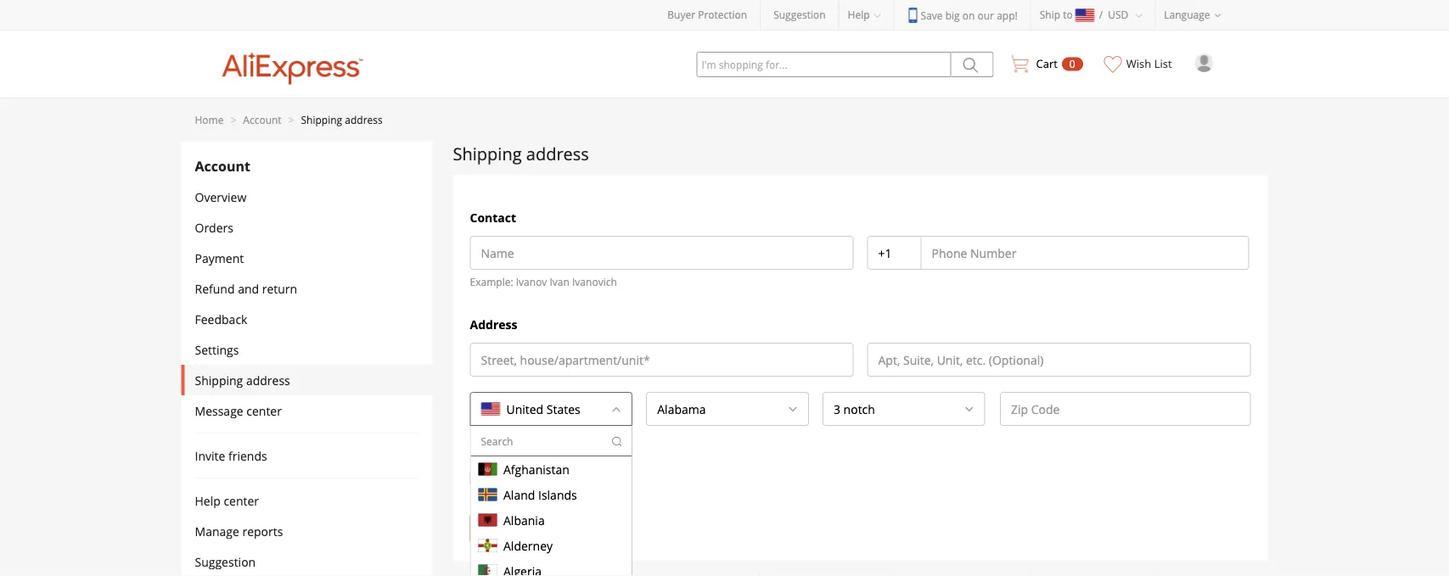 Task type: vqa. For each thing, say whether or not it's contained in the screenshot.
260ML Air Humidifier Ultrasonic Mini Aromatherapy Diffuser Portable Sprayer USB Essential Oil Atomizer LED Lamp for Home Car
no



Task type: locate. For each thing, give the bounding box(es) containing it.
0 vertical spatial help
[[848, 8, 870, 22]]

1 vertical spatial shipping
[[453, 142, 522, 165]]

save up alderney
[[505, 521, 532, 537]]

help for help
[[848, 8, 870, 22]]

buyer protection link
[[668, 8, 747, 22]]

notch
[[844, 401, 875, 417]]

usd
[[1109, 8, 1129, 22]]

0 horizontal spatial help
[[195, 493, 221, 509]]

arrow down image
[[965, 404, 975, 414]]

Phone Number field
[[922, 237, 1249, 269]]

shipping address
[[453, 142, 589, 165], [195, 372, 290, 389]]

cart
[[1036, 56, 1058, 71]]

1 horizontal spatial shipping
[[301, 113, 342, 127]]

2 horizontal spatial address
[[526, 142, 589, 165]]

message center
[[195, 403, 282, 419]]

1 horizontal spatial arrow down image
[[788, 404, 798, 414]]

0
[[1070, 57, 1076, 71]]

arrow down image
[[612, 404, 622, 414], [788, 404, 798, 414]]

1 vertical spatial account
[[195, 157, 250, 176]]

wish
[[1127, 56, 1152, 71]]

save
[[921, 8, 943, 22], [505, 521, 532, 537]]

shipping address link
[[301, 113, 383, 127]]

help right "suggestion" "link"
[[848, 8, 870, 22]]

invite
[[195, 448, 225, 464]]

manage reports
[[195, 524, 283, 540]]

contact
[[470, 209, 516, 225]]

1 horizontal spatial save
[[921, 8, 943, 22]]

1 horizontal spatial help
[[848, 8, 870, 22]]

ship
[[1040, 8, 1061, 22]]

1 > from the left
[[231, 113, 236, 127]]

1 vertical spatial shipping address
[[195, 372, 290, 389]]

0 vertical spatial suggestion
[[774, 8, 826, 22]]

1 vertical spatial center
[[224, 493, 259, 509]]

example: ivanov ivan ivanovich
[[470, 275, 617, 289]]

save for save
[[505, 521, 532, 537]]

set
[[494, 470, 511, 486]]

suggestion down manage
[[195, 554, 256, 570]]

None submit
[[952, 52, 994, 77]]

reports
[[242, 524, 283, 540]]

0 vertical spatial save
[[921, 8, 943, 22]]

> right home link
[[231, 113, 236, 127]]

0 horizontal spatial save
[[505, 521, 532, 537]]

1 horizontal spatial address
[[345, 113, 383, 127]]

arrow down image left 3
[[788, 404, 798, 414]]

account up 'overview'
[[195, 157, 250, 176]]

1 horizontal spatial >
[[288, 113, 294, 127]]

0 vertical spatial shipping address
[[453, 142, 589, 165]]

settings
[[195, 342, 239, 358]]

1 horizontal spatial suggestion
[[774, 8, 826, 22]]

>
[[231, 113, 236, 127], [288, 113, 294, 127]]

1 vertical spatial suggestion
[[195, 554, 256, 570]]

account
[[243, 113, 282, 127], [195, 157, 250, 176]]

0 vertical spatial center
[[247, 403, 282, 419]]

0 vertical spatial address
[[345, 113, 383, 127]]

suggestion
[[774, 8, 826, 22], [195, 554, 256, 570]]

center up the manage reports
[[224, 493, 259, 509]]

shipping up message
[[195, 372, 243, 389]]

home > account > shipping address
[[195, 113, 383, 127]]

friends
[[228, 448, 267, 464]]

1 vertical spatial save
[[505, 521, 532, 537]]

center
[[247, 403, 282, 419], [224, 493, 259, 509]]

> right account link
[[288, 113, 294, 127]]

states
[[547, 401, 581, 417]]

orders
[[195, 220, 234, 236]]

address
[[345, 113, 383, 127], [526, 142, 589, 165], [246, 372, 290, 389]]

save left "big"
[[921, 8, 943, 22]]

ivanovich
[[572, 275, 617, 289]]

0 horizontal spatial shipping
[[195, 372, 243, 389]]

payment
[[195, 250, 244, 266]]

save big on our app!
[[921, 8, 1018, 22]]

refund and return
[[195, 281, 297, 297]]

1 vertical spatial help
[[195, 493, 221, 509]]

1 horizontal spatial shipping address
[[453, 142, 589, 165]]

shipping address up contact
[[453, 142, 589, 165]]

1 arrow down image from the left
[[612, 404, 622, 414]]

example:
[[470, 275, 513, 289]]

and
[[238, 281, 259, 297]]

alabama
[[658, 401, 706, 417]]

+1 field
[[868, 237, 922, 269]]

shipping right account link
[[301, 113, 342, 127]]

2 vertical spatial address
[[246, 372, 290, 389]]

address
[[470, 316, 518, 332]]

0 horizontal spatial arrow down image
[[612, 404, 622, 414]]

Street, house/apartment/unit* field
[[471, 344, 853, 376]]

0 horizontal spatial >
[[231, 113, 236, 127]]

center right message
[[247, 403, 282, 419]]

help center
[[195, 493, 259, 509]]

save button
[[470, 514, 566, 544]]

1 vertical spatial address
[[526, 142, 589, 165]]

/ usd
[[1100, 8, 1129, 22]]

save inside button
[[505, 521, 532, 537]]

manage
[[195, 524, 239, 540]]

alderney
[[503, 538, 552, 554]]

2 arrow down image from the left
[[788, 404, 798, 414]]

0 horizontal spatial address
[[246, 372, 290, 389]]

refund
[[195, 281, 235, 297]]

center for message center
[[247, 403, 282, 419]]

shipping up contact
[[453, 142, 522, 165]]

shipping address up message center
[[195, 372, 290, 389]]

shipping
[[301, 113, 342, 127], [453, 142, 522, 165], [195, 372, 243, 389]]

help
[[848, 8, 870, 22], [195, 493, 221, 509]]

suggestion up i'm shopping for... text field at the top of the page
[[774, 8, 826, 22]]

arrow down image right the search field
[[612, 404, 622, 414]]

afghanistan
[[503, 461, 569, 477]]

account right home
[[243, 113, 282, 127]]

invite friends
[[195, 448, 267, 464]]

help up manage
[[195, 493, 221, 509]]

save for save big on our app!
[[921, 8, 943, 22]]

buyer
[[668, 8, 696, 22]]

2 > from the left
[[288, 113, 294, 127]]

ivanov
[[516, 275, 547, 289]]

aland
[[503, 487, 535, 503]]



Task type: describe. For each thing, give the bounding box(es) containing it.
aland islands
[[503, 487, 577, 503]]

搜索 field
[[471, 427, 611, 456]]

app!
[[997, 8, 1018, 22]]

I'm shopping for... text field
[[697, 52, 952, 77]]

feedback
[[195, 311, 247, 327]]

buyer protection
[[668, 8, 747, 22]]

0 vertical spatial account
[[243, 113, 282, 127]]

as
[[514, 470, 527, 486]]

Name field
[[471, 237, 853, 269]]

message
[[195, 403, 243, 419]]

language link
[[1156, 0, 1234, 30]]

overview
[[195, 189, 247, 205]]

islands
[[538, 487, 577, 503]]

Apt, Suite, Unit, etc. (Optional)
 field
[[868, 344, 1251, 376]]

ship to
[[1040, 8, 1073, 22]]

3 notch
[[834, 401, 875, 417]]

suggestion link
[[774, 8, 826, 22]]

Search field
[[570, 393, 591, 425]]

wish list
[[1127, 56, 1172, 71]]

0 horizontal spatial suggestion
[[195, 554, 256, 570]]

Zip Code field
[[1001, 393, 1251, 425]]

ivan
[[550, 275, 570, 289]]

return
[[262, 281, 297, 297]]

2 horizontal spatial shipping
[[453, 142, 522, 165]]

language
[[1165, 8, 1211, 22]]

big
[[946, 8, 960, 22]]

3
[[834, 401, 841, 417]]

protection
[[698, 8, 747, 22]]

center for help center
[[224, 493, 259, 509]]

account link
[[243, 113, 282, 127]]

wish list link
[[1096, 31, 1182, 86]]

help for help center
[[195, 493, 221, 509]]

home link
[[195, 113, 224, 127]]

0 horizontal spatial shipping address
[[195, 372, 290, 389]]

list
[[1155, 56, 1172, 71]]

2 vertical spatial shipping
[[195, 372, 243, 389]]

0 vertical spatial shipping
[[301, 113, 342, 127]]

save big on our app! link
[[908, 8, 1018, 23]]

default
[[530, 470, 569, 486]]

albania
[[503, 512, 545, 528]]

/
[[1100, 8, 1103, 22]]

set as default
[[494, 470, 569, 486]]

our
[[978, 8, 995, 22]]

on
[[963, 8, 975, 22]]

united states
[[507, 401, 581, 417]]

united
[[507, 401, 544, 417]]

to
[[1063, 8, 1073, 22]]

home
[[195, 113, 224, 127]]



